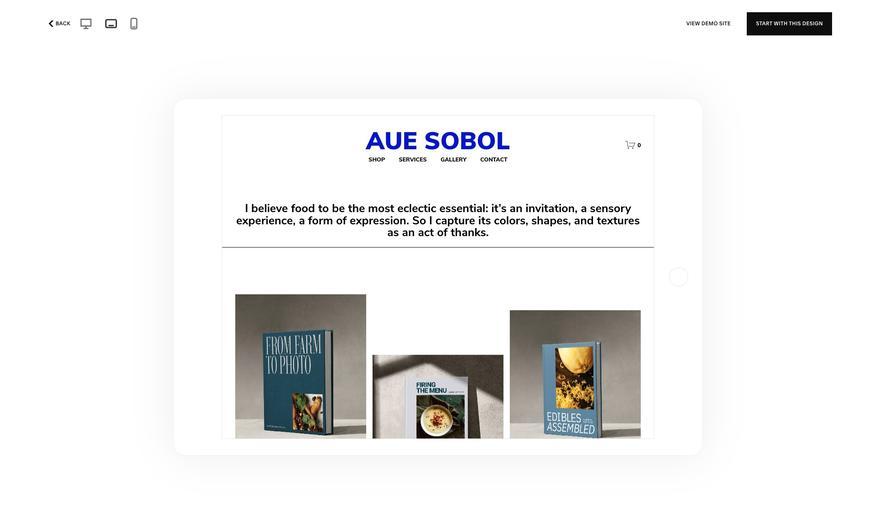 Task type: locate. For each thing, give the bounding box(es) containing it.
scheduling
[[169, 21, 205, 30]]

6 - from the left
[[239, 21, 242, 30]]

2 - from the left
[[93, 21, 96, 30]]

- left preview template on a tablet device icon
[[93, 21, 96, 30]]

view demo site
[[686, 20, 731, 27]]

- right blog
[[164, 21, 167, 30]]

online
[[19, 21, 40, 30]]

- right store
[[60, 21, 63, 30]]

mccurry image
[[68, 0, 296, 92]]

start
[[756, 20, 773, 27]]

preview template on a mobile device image
[[127, 17, 140, 30]]

view demo site link
[[686, 12, 731, 35]]

çimen image
[[68, 149, 296, 453]]

courses
[[211, 21, 237, 30]]

business
[[296, 21, 324, 30]]

-
[[60, 21, 63, 30], [93, 21, 96, 30], [144, 21, 146, 30], [164, 21, 167, 30], [206, 21, 209, 30], [239, 21, 242, 30], [272, 21, 275, 30]]

3 - from the left
[[144, 21, 146, 30]]

gilden image
[[580, 0, 808, 92]]

keo image
[[324, 0, 552, 92]]

start with this design
[[756, 20, 823, 27]]

- right courses
[[239, 21, 242, 30]]

aue
[[324, 461, 338, 470]]

online store - portfolio - memberships - blog - scheduling - courses - services - local business
[[19, 21, 324, 30]]

- left blog
[[144, 21, 146, 30]]

preview template on a tablet device image
[[103, 16, 119, 31]]

store
[[41, 21, 59, 30]]

- left local
[[272, 21, 275, 30]]

5 - from the left
[[206, 21, 209, 30]]

with
[[774, 20, 788, 27]]

memberships
[[98, 21, 142, 30]]

portfolio
[[64, 21, 92, 30]]

- left courses
[[206, 21, 209, 30]]



Task type: vqa. For each thing, say whether or not it's contained in the screenshot.
Business
yes



Task type: describe. For each thing, give the bounding box(es) containing it.
sobol
[[339, 461, 362, 470]]

start with this design button
[[747, 12, 832, 35]]

site
[[719, 20, 731, 27]]

blog
[[148, 21, 163, 30]]

aue sobol
[[324, 461, 362, 470]]

this
[[789, 20, 801, 27]]

4 - from the left
[[164, 21, 167, 30]]

7 - from the left
[[272, 21, 275, 30]]

1 - from the left
[[60, 21, 63, 30]]

view
[[686, 20, 700, 27]]

demo
[[701, 20, 718, 27]]

services
[[243, 21, 271, 30]]

design
[[802, 20, 823, 27]]

back button
[[44, 14, 73, 33]]

aue sobol image
[[324, 149, 552, 453]]

arthur image
[[580, 149, 808, 453]]

arthur
[[580, 461, 608, 470]]

local
[[277, 21, 294, 30]]

back
[[56, 20, 70, 27]]

preview template on a desktop device image
[[77, 17, 95, 30]]



